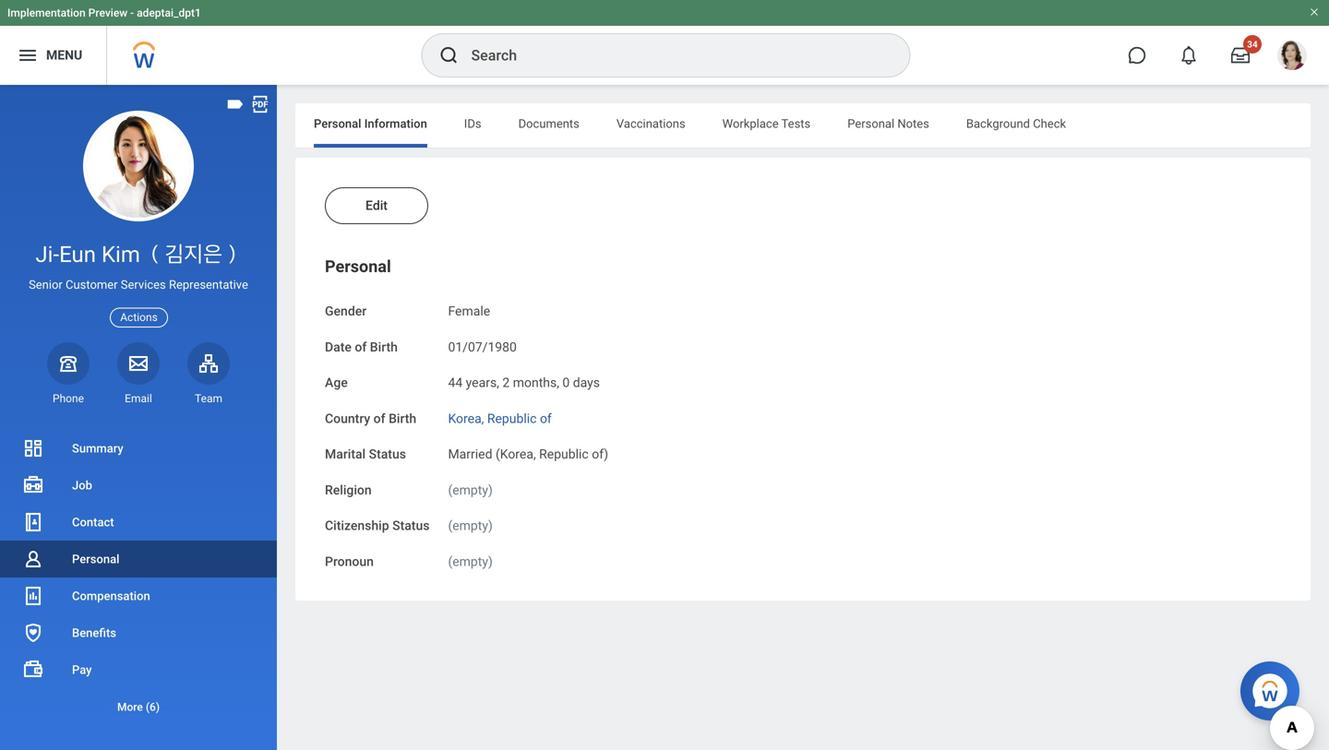 Task type: vqa. For each thing, say whether or not it's contained in the screenshot.


Task type: describe. For each thing, give the bounding box(es) containing it.
information
[[364, 117, 427, 131]]

married
[[448, 447, 493, 462]]

personal notes
[[848, 117, 930, 131]]

gender
[[325, 304, 367, 319]]

navigation pane region
[[0, 85, 277, 751]]

34
[[1248, 39, 1258, 50]]

44 years, 2 months, 0 days
[[448, 375, 600, 391]]

job link
[[0, 467, 277, 504]]

compensation
[[72, 590, 150, 603]]

religion
[[325, 483, 372, 498]]

phone
[[53, 392, 84, 405]]

tab list containing personal information
[[296, 103, 1311, 148]]

preview
[[88, 6, 128, 19]]

birth for country of birth
[[389, 411, 417, 426]]

pronoun
[[325, 554, 374, 570]]

senior customer services representative
[[29, 278, 248, 292]]

personal inside list
[[72, 553, 120, 567]]

implementation
[[7, 6, 86, 19]]

services
[[121, 278, 166, 292]]

date of birth element
[[448, 329, 517, 356]]

check
[[1034, 117, 1067, 131]]

adeptai_dpt1
[[137, 6, 201, 19]]

team ji-eun kim （김지은） element
[[187, 391, 230, 406]]

benefits link
[[0, 615, 277, 652]]

more
[[117, 701, 143, 714]]

documents
[[519, 117, 580, 131]]

email button
[[117, 342, 160, 406]]

tag image
[[225, 94, 246, 115]]

mail image
[[127, 353, 150, 375]]

notifications large image
[[1180, 46, 1199, 65]]

profile logan mcneil image
[[1278, 41, 1308, 74]]

of inside "link"
[[540, 411, 552, 426]]

days
[[573, 375, 600, 391]]

tests
[[782, 117, 811, 131]]

email
[[125, 392, 152, 405]]

compensation link
[[0, 578, 277, 615]]

marital
[[325, 447, 366, 462]]

pay
[[72, 664, 92, 677]]

workplace tests
[[723, 117, 811, 131]]

senior
[[29, 278, 63, 292]]

personal for personal information
[[314, 117, 362, 131]]

status for citizenship status
[[393, 519, 430, 534]]

female
[[448, 304, 491, 319]]

phone button
[[47, 342, 90, 406]]

menu banner
[[0, 0, 1330, 85]]

view team image
[[198, 353, 220, 375]]

team link
[[187, 342, 230, 406]]

(empty) for religion
[[448, 483, 493, 498]]

contact image
[[22, 512, 44, 534]]

summary link
[[0, 430, 277, 467]]

edit button
[[325, 187, 428, 224]]

background check
[[967, 117, 1067, 131]]

korea, republic of link
[[448, 408, 552, 426]]

personal link
[[0, 541, 277, 578]]

0
[[563, 375, 570, 391]]

2
[[503, 375, 510, 391]]

country of birth
[[325, 411, 417, 426]]

age
[[325, 375, 348, 391]]

email ji-eun kim （김지은） element
[[117, 391, 160, 406]]

of for date
[[355, 340, 367, 355]]

summary image
[[22, 438, 44, 460]]

notes
[[898, 117, 930, 131]]

-
[[130, 6, 134, 19]]



Task type: locate. For each thing, give the bounding box(es) containing it.
republic up marital status element
[[487, 411, 537, 426]]

status right the citizenship
[[393, 519, 430, 534]]

date
[[325, 340, 352, 355]]

view printable version (pdf) image
[[250, 94, 271, 115]]

republic inside the korea, republic of "link"
[[487, 411, 537, 426]]

0 vertical spatial birth
[[370, 340, 398, 355]]

contact
[[72, 516, 114, 530]]

1 (empty) from the top
[[448, 483, 493, 498]]

0 horizontal spatial of
[[355, 340, 367, 355]]

republic
[[487, 411, 537, 426], [539, 447, 589, 462]]

2 vertical spatial (empty)
[[448, 554, 493, 570]]

contact link
[[0, 504, 277, 541]]

search image
[[438, 44, 460, 66]]

actions
[[120, 311, 158, 324]]

of right date
[[355, 340, 367, 355]]

of right country
[[374, 411, 386, 426]]

2 horizontal spatial of
[[540, 411, 552, 426]]

republic inside marital status element
[[539, 447, 589, 462]]

personal for personal button
[[325, 257, 391, 277]]

personal image
[[22, 549, 44, 571]]

marital status element
[[448, 436, 609, 463]]

actions button
[[110, 308, 168, 328]]

3 (empty) from the top
[[448, 554, 493, 570]]

benefits image
[[22, 622, 44, 645]]

list containing summary
[[0, 430, 277, 726]]

0 vertical spatial status
[[369, 447, 406, 462]]

personal for personal notes
[[848, 117, 895, 131]]

tab list
[[296, 103, 1311, 148]]

status
[[369, 447, 406, 462], [393, 519, 430, 534]]

01/07/1980
[[448, 340, 517, 355]]

workplace
[[723, 117, 779, 131]]

1 vertical spatial republic
[[539, 447, 589, 462]]

ji-
[[35, 241, 59, 268]]

customer
[[66, 278, 118, 292]]

ids
[[464, 117, 482, 131]]

(empty) for pronoun
[[448, 554, 493, 570]]

inbox large image
[[1232, 46, 1250, 65]]

0 vertical spatial republic
[[487, 411, 537, 426]]

ji-eun kim （김지은）
[[35, 241, 242, 268]]

eun
[[59, 241, 96, 268]]

personal left notes at the top of page
[[848, 117, 895, 131]]

age element
[[448, 364, 600, 392]]

personal group
[[325, 256, 1282, 572]]

pay image
[[22, 659, 44, 682]]

Search Workday  search field
[[471, 35, 872, 76]]

kim
[[102, 241, 140, 268]]

vaccinations
[[617, 117, 686, 131]]

marital status
[[325, 447, 406, 462]]

korea,
[[448, 411, 484, 426]]

status for marital status
[[369, 447, 406, 462]]

of for country
[[374, 411, 386, 426]]

of)
[[592, 447, 609, 462]]

personal left information
[[314, 117, 362, 131]]

years,
[[466, 375, 500, 391]]

korea, republic of
[[448, 411, 552, 426]]

(empty) for citizenship status
[[448, 519, 493, 534]]

(korea,
[[496, 447, 536, 462]]

more (6) button
[[0, 689, 277, 726]]

background
[[967, 117, 1031, 131]]

married (korea, republic of)
[[448, 447, 609, 462]]

citizenship
[[325, 519, 389, 534]]

1 horizontal spatial republic
[[539, 447, 589, 462]]

job image
[[22, 475, 44, 497]]

summary
[[72, 442, 124, 456]]

months,
[[513, 375, 560, 391]]

（김지은）
[[146, 241, 242, 268]]

2 (empty) from the top
[[448, 519, 493, 534]]

1 horizontal spatial of
[[374, 411, 386, 426]]

female element
[[448, 300, 491, 319]]

0 horizontal spatial republic
[[487, 411, 537, 426]]

country
[[325, 411, 370, 426]]

team
[[195, 392, 223, 405]]

(6)
[[146, 701, 160, 714]]

personal button
[[325, 257, 391, 277]]

more (6)
[[117, 701, 160, 714]]

benefits
[[72, 627, 116, 640]]

birth for date of birth
[[370, 340, 398, 355]]

personal inside group
[[325, 257, 391, 277]]

birth right date
[[370, 340, 398, 355]]

close environment banner image
[[1309, 6, 1321, 18]]

representative
[[169, 278, 248, 292]]

menu
[[46, 48, 82, 63]]

personal up gender
[[325, 257, 391, 277]]

44
[[448, 375, 463, 391]]

citizenship status
[[325, 519, 430, 534]]

of up marital status element
[[540, 411, 552, 426]]

status down country of birth
[[369, 447, 406, 462]]

justify image
[[17, 44, 39, 66]]

personal down contact
[[72, 553, 120, 567]]

34 button
[[1221, 35, 1262, 76]]

phone image
[[55, 353, 81, 375]]

birth
[[370, 340, 398, 355], [389, 411, 417, 426]]

compensation image
[[22, 585, 44, 608]]

implementation preview -   adeptai_dpt1
[[7, 6, 201, 19]]

1 vertical spatial status
[[393, 519, 430, 534]]

phone ji-eun kim （김지은） element
[[47, 391, 90, 406]]

list
[[0, 430, 277, 726]]

0 vertical spatial (empty)
[[448, 483, 493, 498]]

menu button
[[0, 26, 106, 85]]

1 vertical spatial birth
[[389, 411, 417, 426]]

more (6) button
[[0, 697, 277, 719]]

personal
[[314, 117, 362, 131], [848, 117, 895, 131], [325, 257, 391, 277], [72, 553, 120, 567]]

of
[[355, 340, 367, 355], [374, 411, 386, 426], [540, 411, 552, 426]]

date of birth
[[325, 340, 398, 355]]

republic left of)
[[539, 447, 589, 462]]

birth up marital status
[[389, 411, 417, 426]]

job
[[72, 479, 92, 493]]

edit
[[366, 198, 388, 213]]

personal information
[[314, 117, 427, 131]]

pay link
[[0, 652, 277, 689]]

1 vertical spatial (empty)
[[448, 519, 493, 534]]

(empty)
[[448, 483, 493, 498], [448, 519, 493, 534], [448, 554, 493, 570]]



